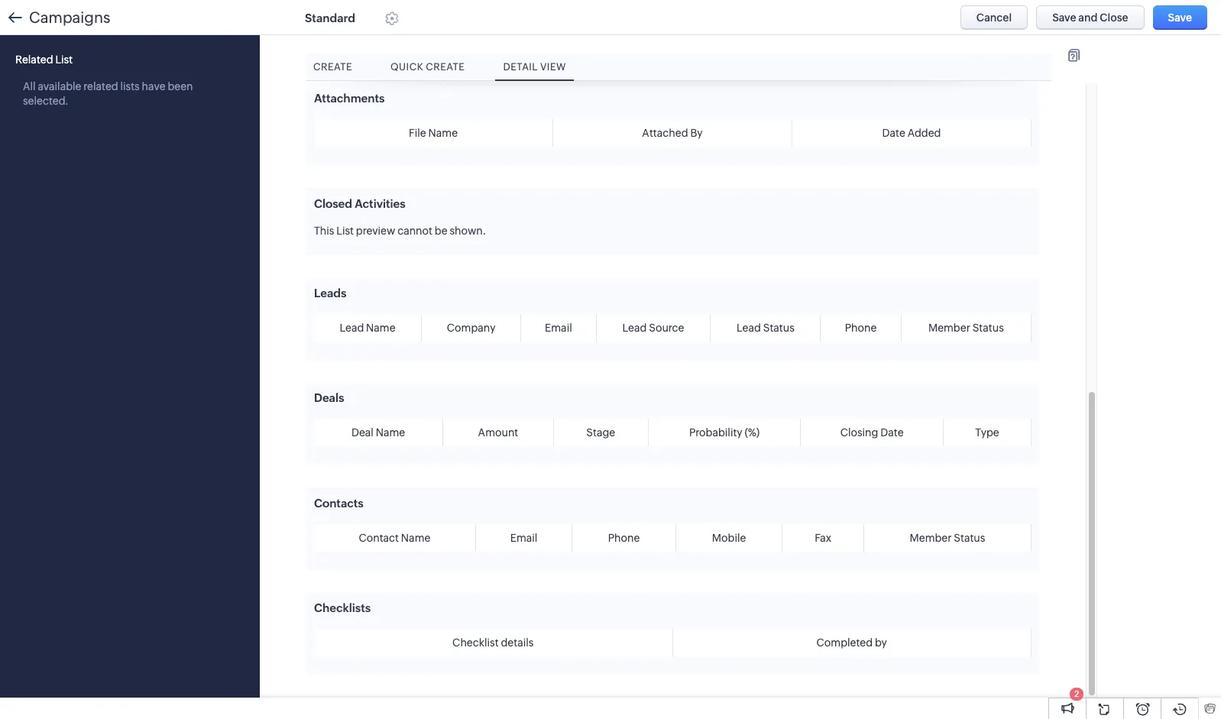 Task type: describe. For each thing, give the bounding box(es) containing it.
type
[[975, 427, 999, 439]]

checklist
[[452, 637, 499, 649]]

closed
[[314, 197, 352, 210]]

0 vertical spatial member status
[[928, 322, 1004, 334]]

closing date
[[840, 427, 904, 439]]

name for deals
[[376, 427, 405, 439]]

detail
[[503, 61, 538, 73]]

quick create
[[390, 61, 465, 73]]

contact name
[[359, 532, 430, 544]]

attached by
[[642, 127, 703, 139]]

lead source
[[622, 322, 684, 334]]

lead name
[[340, 322, 395, 334]]

be
[[435, 224, 447, 237]]

contact
[[359, 532, 399, 544]]

probability (%)
[[689, 427, 760, 439]]

by
[[875, 637, 887, 649]]

lists
[[120, 80, 140, 92]]

related
[[15, 53, 53, 66]]

related list
[[15, 53, 73, 66]]

closing
[[840, 427, 878, 439]]

checklists
[[314, 601, 371, 614]]

probability
[[689, 427, 742, 439]]

cannot
[[397, 224, 432, 237]]

attachments
[[314, 92, 385, 105]]

1 vertical spatial phone
[[608, 532, 640, 544]]

1 horizontal spatial phone
[[845, 322, 877, 334]]

completed by
[[816, 637, 887, 649]]

shown.
[[450, 224, 486, 237]]

by
[[690, 127, 703, 139]]

lead for lead source
[[622, 322, 647, 334]]

company
[[447, 322, 495, 334]]

1 create from the left
[[313, 61, 352, 73]]

file
[[409, 127, 426, 139]]

source
[[649, 322, 684, 334]]

1 vertical spatial email
[[510, 532, 537, 544]]

list for related
[[55, 53, 73, 66]]

0 vertical spatial email
[[545, 322, 572, 334]]

related
[[84, 80, 118, 92]]

quick
[[390, 61, 423, 73]]

this
[[314, 224, 334, 237]]



Task type: vqa. For each thing, say whether or not it's contained in the screenshot.
Meeting Recap - send files to James • Add Note •
no



Task type: locate. For each thing, give the bounding box(es) containing it.
2 lead from the left
[[622, 322, 647, 334]]

0 vertical spatial member
[[928, 322, 970, 334]]

activities
[[355, 197, 405, 210]]

checklist details
[[452, 637, 534, 649]]

view
[[540, 61, 566, 73]]

0 horizontal spatial email
[[510, 532, 537, 544]]

2
[[1074, 689, 1079, 698]]

(%)
[[745, 427, 760, 439]]

deals
[[314, 392, 344, 405]]

detail view link
[[495, 53, 574, 80]]

1 horizontal spatial email
[[545, 322, 572, 334]]

contacts
[[314, 496, 364, 509]]

list
[[55, 53, 73, 66], [336, 224, 354, 237]]

0 horizontal spatial phone
[[608, 532, 640, 544]]

1 vertical spatial list
[[336, 224, 354, 237]]

date added
[[882, 127, 941, 139]]

completed
[[816, 637, 873, 649]]

campaigns
[[29, 9, 110, 26]]

phone
[[845, 322, 877, 334], [608, 532, 640, 544]]

available
[[38, 80, 81, 92]]

name
[[428, 127, 458, 139], [366, 322, 395, 334], [376, 427, 405, 439], [401, 532, 430, 544]]

create up attachments
[[313, 61, 352, 73]]

file name
[[409, 127, 458, 139]]

have
[[142, 80, 165, 92]]

create
[[313, 61, 352, 73], [426, 61, 465, 73]]

member
[[928, 322, 970, 334], [910, 532, 952, 544]]

1 lead from the left
[[340, 322, 364, 334]]

2 create from the left
[[426, 61, 465, 73]]

deal
[[351, 427, 374, 439]]

leads
[[314, 287, 346, 300]]

0 vertical spatial phone
[[845, 322, 877, 334]]

preview
[[356, 224, 395, 237]]

1 horizontal spatial list
[[336, 224, 354, 237]]

closed activities
[[314, 197, 405, 210]]

0 horizontal spatial list
[[55, 53, 73, 66]]

email
[[545, 322, 572, 334], [510, 532, 537, 544]]

this list preview cannot be shown.
[[314, 224, 486, 237]]

attached
[[642, 127, 688, 139]]

1 vertical spatial member
[[910, 532, 952, 544]]

standard
[[305, 11, 355, 24]]

status
[[763, 322, 795, 334], [972, 322, 1004, 334], [954, 532, 985, 544]]

member status
[[928, 322, 1004, 334], [910, 532, 985, 544]]

create link
[[306, 53, 360, 80]]

lead for lead status
[[737, 322, 761, 334]]

0 vertical spatial date
[[882, 127, 905, 139]]

lead for lead name
[[340, 322, 364, 334]]

list up 'available'
[[55, 53, 73, 66]]

all available related lists have been selected.
[[23, 80, 193, 107]]

date
[[882, 127, 905, 139], [880, 427, 904, 439]]

1 vertical spatial date
[[880, 427, 904, 439]]

1 vertical spatial member status
[[910, 532, 985, 544]]

date left added
[[882, 127, 905, 139]]

list for this
[[336, 224, 354, 237]]

date right closing
[[880, 427, 904, 439]]

mobile
[[712, 532, 746, 544]]

1 horizontal spatial create
[[426, 61, 465, 73]]

create right quick
[[426, 61, 465, 73]]

stage
[[586, 427, 615, 439]]

lead status
[[737, 322, 795, 334]]

selected.
[[23, 95, 68, 107]]

fax
[[815, 532, 831, 544]]

0 horizontal spatial create
[[313, 61, 352, 73]]

list right this
[[336, 224, 354, 237]]

deal name
[[351, 427, 405, 439]]

1 horizontal spatial lead
[[622, 322, 647, 334]]

been
[[168, 80, 193, 92]]

details
[[501, 637, 534, 649]]

0 vertical spatial list
[[55, 53, 73, 66]]

2 horizontal spatial lead
[[737, 322, 761, 334]]

quick create link
[[383, 53, 473, 80]]

detail view
[[503, 61, 566, 73]]

amount
[[478, 427, 518, 439]]

name for contacts
[[401, 532, 430, 544]]

added
[[908, 127, 941, 139]]

name for leads
[[366, 322, 395, 334]]

name for attachments
[[428, 127, 458, 139]]

lead
[[340, 322, 364, 334], [622, 322, 647, 334], [737, 322, 761, 334]]

3 lead from the left
[[737, 322, 761, 334]]

0 horizontal spatial lead
[[340, 322, 364, 334]]

None button
[[960, 5, 1028, 30], [1036, 5, 1144, 30], [1153, 5, 1207, 30], [960, 5, 1028, 30], [1036, 5, 1144, 30], [1153, 5, 1207, 30]]

all
[[23, 80, 36, 92]]



